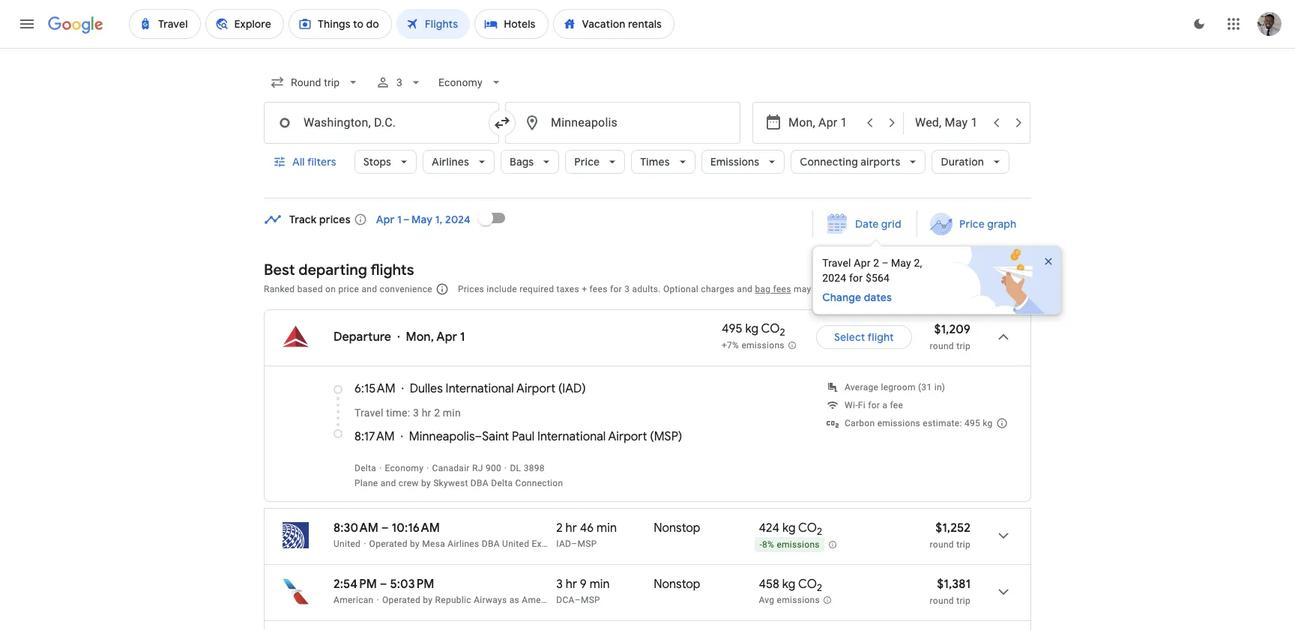 Task type: describe. For each thing, give the bounding box(es) containing it.
458
[[759, 577, 780, 592]]

connecting airports button
[[791, 144, 926, 180]]

airlines inside best departing flights main content
[[448, 539, 479, 550]]

2024 for apr 1 – may 1, 2024
[[445, 213, 471, 226]]

1 horizontal spatial international
[[538, 430, 606, 445]]

$1,252 round trip
[[930, 521, 971, 550]]

Arrival time: 8:17 AM. text field
[[355, 430, 395, 445]]

9
[[580, 577, 587, 592]]

hr for 3
[[566, 577, 577, 592]]

operated for 5:03 pm
[[382, 595, 421, 606]]

dates
[[864, 291, 892, 304]]

canadair rj 900
[[432, 463, 502, 474]]

select flight button
[[816, 319, 912, 355]]

msp for 2 hr 46 min
[[578, 539, 597, 550]]

legroom
[[881, 382, 916, 393]]

hr for 2
[[566, 521, 577, 536]]

– inside 2 hr 46 min iad – msp
[[571, 539, 578, 550]]

duration button
[[932, 144, 1010, 180]]

date grid
[[856, 217, 902, 231]]

dulles
[[410, 382, 443, 397]]

2 for 495
[[780, 327, 785, 339]]

required
[[520, 284, 554, 295]]

kg for 495
[[745, 322, 759, 337]]

avg emissions
[[759, 595, 820, 606]]

 image inside best departing flights main content
[[505, 463, 507, 474]]

rj
[[472, 463, 483, 474]]

mon,
[[406, 330, 434, 345]]

1 horizontal spatial (
[[650, 430, 654, 445]]

crew
[[399, 478, 419, 489]]

900
[[486, 463, 502, 474]]

main menu image
[[18, 15, 36, 33]]

operated by mesa airlines dba united express
[[369, 539, 565, 550]]

1,
[[435, 213, 443, 226]]

1
[[460, 330, 465, 345]]

Arrival time: 10:16 AM. text field
[[392, 521, 440, 536]]

0 vertical spatial dba
[[471, 478, 489, 489]]

by:
[[993, 282, 1008, 295]]

round for $1,252
[[930, 540, 954, 550]]

times button
[[631, 144, 695, 180]]

wi-
[[845, 400, 858, 411]]

trip for $1,209
[[957, 341, 971, 352]]

3 inside '3 hr 9 min dca – msp'
[[557, 577, 563, 592]]

economy
[[385, 463, 424, 474]]

2 horizontal spatial and
[[737, 284, 753, 295]]

sort
[[969, 282, 990, 295]]

carbon emissions estimate: 495 kg
[[845, 418, 993, 429]]

458 kg co 2
[[759, 577, 823, 595]]

2 for 424
[[817, 526, 823, 538]]

airlines inside popup button
[[432, 155, 469, 169]]

connection
[[515, 478, 563, 489]]

2 – may
[[874, 257, 912, 269]]

2 inside 2 hr 46 min iad – msp
[[557, 521, 563, 536]]

fi
[[858, 400, 866, 411]]

all filters
[[292, 155, 336, 169]]

2 fees from the left
[[773, 284, 791, 295]]

1381 US dollars text field
[[937, 577, 971, 592]]

stops
[[363, 155, 391, 169]]

round for $1,209
[[930, 341, 954, 352]]

flight details. leaves ronald reagan washington national airport at 2:54 pm on monday, april 1 and arrives at minneapolis–saint paul international airport at 5:03 pm on monday, april 1. image
[[986, 574, 1022, 610]]

$1,252
[[936, 521, 971, 536]]

0 horizontal spatial international
[[446, 382, 514, 397]]

-
[[760, 540, 762, 550]]

select flight
[[834, 331, 894, 344]]

emissions
[[710, 155, 760, 169]]

bags button
[[501, 144, 560, 180]]

none search field containing all filters
[[264, 64, 1032, 199]]

2 down dulles
[[434, 407, 440, 419]]

include
[[487, 284, 517, 295]]

optional
[[663, 284, 699, 295]]

based
[[297, 284, 323, 295]]

minneapolis–saint
[[409, 430, 509, 445]]

a
[[883, 400, 888, 411]]

– inside '3 hr 9 min dca – msp'
[[575, 595, 581, 606]]

emissions for avg
[[777, 595, 820, 606]]

8:30 am – 10:16 am
[[334, 521, 440, 536]]

1 – may
[[397, 213, 433, 226]]

3 hr 9 min dca – msp
[[557, 577, 610, 606]]

plane
[[355, 478, 378, 489]]

as
[[510, 595, 520, 606]]

track prices
[[289, 213, 351, 226]]

apr for 2 – may
[[854, 257, 871, 269]]

learn more about tracked prices image
[[354, 213, 367, 226]]

convenience
[[380, 284, 432, 295]]

skywest
[[433, 478, 468, 489]]

mesa
[[422, 539, 445, 550]]

learn more about ranking image
[[435, 283, 449, 296]]

taxes
[[557, 284, 579, 295]]

on
[[325, 284, 336, 295]]

2 united from the left
[[502, 539, 529, 550]]

trip for $1,252
[[957, 540, 971, 550]]

best departing flights main content
[[264, 200, 1077, 631]]

may
[[794, 284, 812, 295]]

flights
[[370, 261, 414, 280]]

trip for $1,381
[[957, 596, 971, 607]]

2,
[[914, 257, 923, 269]]

1 horizontal spatial apr
[[437, 330, 457, 345]]

-8% emissions
[[760, 540, 820, 550]]

iad for –
[[557, 539, 571, 550]]

$564
[[866, 272, 890, 284]]

prices include required taxes + fees for 3 adults. optional charges and bag fees may apply. passenger assistance
[[458, 284, 934, 295]]

+7%
[[722, 340, 739, 351]]

1252 US dollars text field
[[936, 521, 971, 536]]

co for 495
[[761, 322, 780, 337]]

loading results progress bar
[[0, 48, 1295, 51]]

Departure time: 6:15 AM. text field
[[355, 382, 396, 397]]

departing
[[299, 261, 367, 280]]

adults.
[[632, 284, 661, 295]]

nonstop for 3 hr 9 min
[[654, 577, 701, 592]]

0 vertical spatial msp
[[654, 430, 678, 445]]

price graph
[[959, 217, 1017, 231]]

$1,209
[[934, 322, 971, 337]]

best
[[264, 261, 295, 280]]

6:15 am
[[355, 382, 396, 397]]

express
[[532, 539, 565, 550]]

+
[[582, 284, 587, 295]]

carbon emissions estimate: 495 kilograms element
[[845, 418, 993, 429]]

times
[[640, 155, 670, 169]]

ranked based on price and convenience
[[264, 284, 432, 295]]

average
[[845, 382, 879, 393]]

3 inside popup button
[[397, 76, 403, 88]]

kg for 458
[[783, 577, 796, 592]]

2:54 pm
[[334, 577, 377, 592]]

2 for 458
[[817, 582, 823, 595]]

time:
[[386, 407, 410, 419]]



Task type: vqa. For each thing, say whether or not it's contained in the screenshot.
the right Bora
no



Task type: locate. For each thing, give the bounding box(es) containing it.
iad down the total duration 2 hr 46 min. "element"
[[557, 539, 571, 550]]

0 vertical spatial price
[[575, 155, 600, 169]]

2 inside 458 kg co 2
[[817, 582, 823, 595]]

and left the bag
[[737, 284, 753, 295]]

1 vertical spatial price
[[959, 217, 985, 231]]

price left graph
[[959, 217, 985, 231]]

hr down dulles
[[422, 407, 431, 419]]

emissions for +7%
[[742, 340, 785, 351]]

2 vertical spatial hr
[[566, 577, 577, 592]]

price for price
[[575, 155, 600, 169]]

kg up +7% emissions
[[745, 322, 759, 337]]

0 horizontal spatial and
[[362, 284, 377, 295]]

1 vertical spatial by
[[410, 539, 420, 550]]

1 vertical spatial iad
[[557, 539, 571, 550]]

msp
[[654, 430, 678, 445], [578, 539, 597, 550], [581, 595, 601, 606]]

kg inside 458 kg co 2
[[783, 577, 796, 592]]

round down the '$1,381'
[[930, 596, 954, 607]]

1 vertical spatial operated
[[382, 595, 421, 606]]

find the best price region
[[264, 200, 1077, 315]]

leaves ronald reagan washington national airport at 2:54 pm on monday, april 1 and arrives at minneapolis–saint paul international airport at 5:03 pm on monday, april 1. element
[[334, 577, 434, 592]]

international right paul
[[538, 430, 606, 445]]

1 vertical spatial nonstop flight. element
[[654, 577, 701, 595]]

1 vertical spatial )
[[678, 430, 682, 445]]

co for 424
[[798, 521, 817, 536]]

min inside '3 hr 9 min dca – msp'
[[590, 577, 610, 592]]

for left the a
[[868, 400, 880, 411]]

2 vertical spatial trip
[[957, 596, 971, 607]]

emissions down 458 kg co 2
[[777, 595, 820, 606]]

operated down leaves dulles international airport at 8:30 am on monday, april 1 and arrives at minneapolis–saint paul international airport at 10:16 am on monday, april 1. "element"
[[369, 539, 408, 550]]

emissions button
[[701, 144, 785, 180]]

airlines right mesa
[[448, 539, 479, 550]]

1 vertical spatial hr
[[566, 521, 577, 536]]

0 vertical spatial airport
[[517, 382, 556, 397]]

kg inside 495 kg co 2
[[745, 322, 759, 337]]

republic
[[435, 595, 472, 606]]

0 horizontal spatial apr
[[376, 213, 395, 226]]

0 vertical spatial hr
[[422, 407, 431, 419]]

by for 10:16 am
[[410, 539, 420, 550]]

None field
[[264, 69, 367, 96], [433, 69, 510, 96], [264, 69, 367, 96], [433, 69, 510, 96]]

1 horizontal spatial delta
[[491, 478, 513, 489]]

price
[[575, 155, 600, 169], [959, 217, 985, 231]]

– right express
[[571, 539, 578, 550]]

kg right estimate:
[[983, 418, 993, 429]]

apply.
[[814, 284, 839, 295]]

0 vertical spatial operated
[[369, 539, 408, 550]]

airlines
[[432, 155, 469, 169], [448, 539, 479, 550]]

hr
[[422, 407, 431, 419], [566, 521, 577, 536], [566, 577, 577, 592]]

msp inside 2 hr 46 min iad – msp
[[578, 539, 597, 550]]

1 round from the top
[[930, 341, 954, 352]]

– right 2:54 pm at the left bottom
[[380, 577, 387, 592]]

1 horizontal spatial and
[[381, 478, 396, 489]]

iad up minneapolis–saint paul international airport ( msp )
[[562, 382, 582, 397]]

1 horizontal spatial 495
[[965, 418, 981, 429]]

co up +7% emissions
[[761, 322, 780, 337]]

total duration 3 hr 9 min. element
[[557, 577, 654, 595]]

average legroom (31 in)
[[845, 382, 946, 393]]

fees right the bag
[[773, 284, 791, 295]]

– down 9
[[575, 595, 581, 606]]

united left express
[[502, 539, 529, 550]]

495 right estimate:
[[965, 418, 981, 429]]

2024 inside apr 2 – may 2, 2024
[[823, 272, 847, 284]]

0 vertical spatial nonstop
[[654, 521, 701, 536]]

0 vertical spatial travel
[[823, 257, 854, 269]]

1 united from the left
[[334, 539, 361, 550]]

495 up +7%
[[722, 322, 743, 337]]

0 horizontal spatial united
[[334, 539, 361, 550]]

round inside $1,381 round trip
[[930, 596, 954, 607]]

495 kg co 2
[[722, 322, 785, 339]]

2 vertical spatial round
[[930, 596, 954, 607]]

2024 for apr 2 – may 2, 2024
[[823, 272, 847, 284]]

prices
[[319, 213, 351, 226]]

connecting airports
[[800, 155, 901, 169]]

price graph button
[[920, 211, 1029, 238]]

by for 5:03 pm
[[423, 595, 433, 606]]

round for $1,381
[[930, 596, 954, 607]]

1 horizontal spatial united
[[502, 539, 529, 550]]

estimate:
[[923, 418, 962, 429]]

airways
[[474, 595, 507, 606]]

1 vertical spatial 2024
[[823, 272, 847, 284]]

2 vertical spatial by
[[423, 595, 433, 606]]

trip inside $1,209 round trip
[[957, 341, 971, 352]]

Departure text field
[[789, 103, 858, 143]]

flight details. leaves dulles international airport at 8:30 am on monday, april 1 and arrives at minneapolis–saint paul international airport at 10:16 am on monday, april 1. image
[[986, 518, 1022, 554]]

connecting
[[800, 155, 858, 169]]

iad for )
[[562, 382, 582, 397]]

change
[[823, 291, 862, 304]]

0 vertical spatial (
[[558, 382, 562, 397]]

1 nonstop from the top
[[654, 521, 701, 536]]

emissions
[[742, 340, 785, 351], [878, 418, 921, 429], [777, 540, 820, 550], [777, 595, 820, 606]]

all
[[292, 155, 305, 169]]

price
[[338, 284, 359, 295]]

dba down rj
[[471, 478, 489, 489]]

0 horizontal spatial for
[[610, 284, 622, 295]]

iad inside 2 hr 46 min iad – msp
[[557, 539, 571, 550]]

Departure time: 2:54 PM. text field
[[334, 577, 377, 592]]

airlines button
[[423, 144, 495, 180]]

1 vertical spatial co
[[798, 521, 817, 536]]

kg up -8% emissions
[[783, 521, 796, 536]]

1 vertical spatial round
[[930, 540, 954, 550]]

None search field
[[264, 64, 1032, 199]]

travel up apply.
[[823, 257, 854, 269]]

1 fees from the left
[[590, 284, 608, 295]]

and right price
[[362, 284, 377, 295]]

dulles international airport ( iad )
[[410, 382, 586, 397]]

price inside popup button
[[575, 155, 600, 169]]

424 kg co 2
[[759, 521, 823, 538]]

trip inside "$1,252 round trip"
[[957, 540, 971, 550]]

travel up the "8:17 am"
[[355, 407, 383, 419]]

for left adults.
[[610, 284, 622, 295]]

delta down 900
[[491, 478, 513, 489]]

co
[[761, 322, 780, 337], [798, 521, 817, 536], [798, 577, 817, 592]]

departure
[[334, 330, 391, 345]]

2 up express
[[557, 521, 563, 536]]

trip down $1,252
[[957, 540, 971, 550]]

0 horizontal spatial american
[[334, 595, 374, 606]]

emissions down fee in the right of the page
[[878, 418, 921, 429]]

bag
[[755, 284, 771, 295]]

co inside the 424 kg co 2
[[798, 521, 817, 536]]

change dates button
[[823, 290, 925, 305]]

price right bags popup button on the top of page
[[575, 155, 600, 169]]

Return text field
[[915, 103, 984, 143]]

leaves dulles international airport at 8:30 am on monday, april 1 and arrives at minneapolis–saint paul international airport at 10:16 am on monday, april 1. element
[[334, 521, 440, 536]]

nonstop flight. element
[[654, 521, 701, 538], [654, 577, 701, 595]]

round inside $1,209 round trip
[[930, 341, 954, 352]]

swap origin and destination. image
[[493, 114, 511, 132]]

495 inside 495 kg co 2
[[722, 322, 743, 337]]

0 vertical spatial min
[[443, 407, 461, 419]]

2 nonstop from the top
[[654, 577, 701, 592]]

– right 8:30 am
[[381, 521, 389, 536]]

2 american from the left
[[522, 595, 562, 606]]

date
[[856, 217, 879, 231]]

1 horizontal spatial )
[[678, 430, 682, 445]]

round down $1,252
[[930, 540, 954, 550]]

fee
[[890, 400, 904, 411]]

united down 8:30 am
[[334, 539, 361, 550]]

2 hr 46 min iad – msp
[[557, 521, 617, 550]]

1 vertical spatial 495
[[965, 418, 981, 429]]

2024 up change
[[823, 272, 847, 284]]

msp for 3 hr 9 min
[[581, 595, 601, 606]]

0 vertical spatial round
[[930, 341, 954, 352]]

0 vertical spatial iad
[[562, 382, 582, 397]]

10:16 am
[[392, 521, 440, 536]]

2 trip from the top
[[957, 540, 971, 550]]

495
[[722, 322, 743, 337], [965, 418, 981, 429]]

by down arrival time: 10:16 am. 'text field'
[[410, 539, 420, 550]]

0 horizontal spatial airport
[[517, 382, 556, 397]]

graph
[[987, 217, 1017, 231]]

1 horizontal spatial 2024
[[823, 272, 847, 284]]

1 horizontal spatial fees
[[773, 284, 791, 295]]

operated down 5:03 pm text field
[[382, 595, 421, 606]]

1 trip from the top
[[957, 341, 971, 352]]

0 vertical spatial nonstop flight. element
[[654, 521, 701, 538]]

0 horizontal spatial )
[[582, 382, 586, 397]]

wi-fi for a fee
[[845, 400, 904, 411]]

3
[[397, 76, 403, 88], [625, 284, 630, 295], [413, 407, 419, 419], [557, 577, 563, 592]]

2 horizontal spatial apr
[[854, 257, 871, 269]]

424
[[759, 521, 780, 536]]

)
[[582, 382, 586, 397], [678, 430, 682, 445]]

international up minneapolis–saint
[[446, 382, 514, 397]]

0 horizontal spatial 495
[[722, 322, 743, 337]]

by right the crew
[[421, 478, 431, 489]]

kg
[[745, 322, 759, 337], [983, 418, 993, 429], [783, 521, 796, 536], [783, 577, 796, 592]]

min for 2 hr 46 min
[[597, 521, 617, 536]]

international
[[446, 382, 514, 397], [538, 430, 606, 445]]

2 vertical spatial co
[[798, 577, 817, 592]]

0 horizontal spatial fees
[[590, 284, 608, 295]]

(
[[558, 382, 562, 397], [650, 430, 654, 445]]

airport
[[517, 382, 556, 397], [608, 430, 647, 445]]

min inside 2 hr 46 min iad – msp
[[597, 521, 617, 536]]

date grid button
[[817, 211, 914, 238]]

hr inside 2 hr 46 min iad – msp
[[566, 521, 577, 536]]

sort by:
[[969, 282, 1008, 295]]

hr left 9
[[566, 577, 577, 592]]

stops button
[[354, 144, 417, 180]]

min right 9
[[590, 577, 610, 592]]

1 horizontal spatial for
[[849, 272, 863, 284]]

operated
[[369, 539, 408, 550], [382, 595, 421, 606]]

1 vertical spatial msp
[[578, 539, 597, 550]]

0 vertical spatial 495
[[722, 322, 743, 337]]

trip down $1,209
[[957, 341, 971, 352]]

2 up -8% emissions
[[817, 526, 823, 538]]

msp inside '3 hr 9 min dca – msp'
[[581, 595, 601, 606]]

price inside button
[[959, 217, 985, 231]]

2024 right 1,
[[445, 213, 471, 226]]

0 horizontal spatial (
[[558, 382, 562, 397]]

2 vertical spatial min
[[590, 577, 610, 592]]

2 inside 495 kg co 2
[[780, 327, 785, 339]]

assistance
[[888, 284, 934, 295]]

co for 458
[[798, 577, 817, 592]]

fees right +
[[590, 284, 608, 295]]

2 up avg emissions on the bottom of the page
[[817, 582, 823, 595]]

travel for travel
[[823, 257, 854, 269]]

1 vertical spatial trip
[[957, 540, 971, 550]]

kg inside the 424 kg co 2
[[783, 521, 796, 536]]

co up avg emissions on the bottom of the page
[[798, 577, 817, 592]]

co inside 458 kg co 2
[[798, 577, 817, 592]]

hr inside '3 hr 9 min dca – msp'
[[566, 577, 577, 592]]

operated for 10:16 am
[[369, 539, 408, 550]]

for inside the for $564 change dates
[[849, 272, 863, 284]]

travel for travel time: 3 hr 2 min
[[355, 407, 383, 419]]

None text field
[[505, 102, 741, 144]]

dl 3898
[[510, 463, 545, 474]]

operated by republic airways as american eagle
[[382, 595, 588, 606]]

delta up plane
[[355, 463, 376, 474]]

plane and crew by skywest dba delta connection
[[355, 478, 563, 489]]

bag fees button
[[755, 284, 791, 295]]

0 vertical spatial )
[[582, 382, 586, 397]]

1 vertical spatial airlines
[[448, 539, 479, 550]]

kg for 424
[[783, 521, 796, 536]]

0 vertical spatial delta
[[355, 463, 376, 474]]

emissions down the 424 kg co 2 at the bottom of the page
[[777, 540, 820, 550]]

Departure time: 8:30 AM. text field
[[334, 521, 379, 536]]

1 vertical spatial airport
[[608, 430, 647, 445]]

0 vertical spatial 2024
[[445, 213, 471, 226]]

emissions down 495 kg co 2
[[742, 340, 785, 351]]

min up minneapolis–saint
[[443, 407, 461, 419]]

2 up +7% emissions
[[780, 327, 785, 339]]

min for 3 hr 9 min
[[590, 577, 610, 592]]

None text field
[[264, 102, 499, 144]]

american down departure time: 2:54 pm. text box in the bottom left of the page
[[334, 595, 374, 606]]

trip
[[957, 341, 971, 352], [957, 540, 971, 550], [957, 596, 971, 607]]

by
[[421, 478, 431, 489], [410, 539, 420, 550], [423, 595, 433, 606]]

nonstop flight. element for 2 hr 46 min
[[654, 521, 701, 538]]

0 vertical spatial co
[[761, 322, 780, 337]]

travel time: 3 hr 2 min
[[355, 407, 461, 419]]

0 vertical spatial apr
[[376, 213, 395, 226]]

american right as
[[522, 595, 562, 606]]

apr up $564
[[854, 257, 871, 269]]

$1,381 round trip
[[930, 577, 971, 607]]

price for price graph
[[959, 217, 985, 231]]

round inside "$1,252 round trip"
[[930, 540, 954, 550]]

2 inside the 424 kg co 2
[[817, 526, 823, 538]]

1 vertical spatial dba
[[482, 539, 500, 550]]

3 round from the top
[[930, 596, 954, 607]]

0 horizontal spatial delta
[[355, 463, 376, 474]]

change appearance image
[[1182, 6, 1218, 42]]

dl
[[510, 463, 521, 474]]

1 vertical spatial delta
[[491, 478, 513, 489]]

apr 2 – may 2, 2024
[[823, 257, 923, 284]]

apr for 1 – may
[[376, 213, 395, 226]]

0 horizontal spatial 2024
[[445, 213, 471, 226]]

grid
[[882, 217, 902, 231]]

0 horizontal spatial travel
[[355, 407, 383, 419]]

min right the 46
[[597, 521, 617, 536]]

1 american from the left
[[334, 595, 374, 606]]

co up -8% emissions
[[798, 521, 817, 536]]

total duration 2 hr 46 min. element
[[557, 521, 654, 538]]

 image
[[505, 463, 507, 474]]

2 vertical spatial msp
[[581, 595, 601, 606]]

dba up airways at the left bottom of page
[[482, 539, 500, 550]]

nonstop for 2 hr 46 min
[[654, 521, 701, 536]]

round down $1,209
[[930, 341, 954, 352]]

2 vertical spatial apr
[[437, 330, 457, 345]]

apr 1 – may 1, 2024
[[376, 213, 471, 226]]

1 horizontal spatial airport
[[608, 430, 647, 445]]

nonstop
[[654, 521, 701, 536], [654, 577, 701, 592]]

3 trip from the top
[[957, 596, 971, 607]]

apr inside apr 2 – may 2, 2024
[[854, 257, 871, 269]]

0 horizontal spatial price
[[575, 155, 600, 169]]

hr left the 46
[[566, 521, 577, 536]]

apr left 1
[[437, 330, 457, 345]]

for left $564
[[849, 272, 863, 284]]

1 vertical spatial (
[[650, 430, 654, 445]]

trip inside $1,381 round trip
[[957, 596, 971, 607]]

1 horizontal spatial price
[[959, 217, 985, 231]]

1 vertical spatial international
[[538, 430, 606, 445]]

dca
[[557, 595, 575, 606]]

3898
[[524, 463, 545, 474]]

0 vertical spatial international
[[446, 382, 514, 397]]

apr right learn more about tracked prices icon
[[376, 213, 395, 226]]

1 vertical spatial min
[[597, 521, 617, 536]]

emissions for carbon
[[878, 418, 921, 429]]

2 horizontal spatial for
[[868, 400, 880, 411]]

2 round from the top
[[930, 540, 954, 550]]

by down 5:03 pm
[[423, 595, 433, 606]]

best departing flights
[[264, 261, 414, 280]]

co inside 495 kg co 2
[[761, 322, 780, 337]]

Arrival time: 5:03 PM. text field
[[390, 577, 434, 592]]

filters
[[307, 155, 336, 169]]

american
[[334, 595, 374, 606], [522, 595, 562, 606]]

minneapolis–saint paul international airport ( msp )
[[409, 430, 682, 445]]

0 vertical spatial airlines
[[432, 155, 469, 169]]

3 button
[[370, 64, 430, 100]]

1 vertical spatial apr
[[854, 257, 871, 269]]

flight
[[868, 331, 894, 344]]

airlines up 1,
[[432, 155, 469, 169]]

bags
[[510, 155, 534, 169]]

kg up avg emissions on the bottom of the page
[[783, 577, 796, 592]]

nonstop flight. element for 3 hr 9 min
[[654, 577, 701, 595]]

travel inside find the best price region
[[823, 257, 854, 269]]

1209 US dollars text field
[[934, 322, 971, 337]]

$1,381
[[937, 577, 971, 592]]

1 nonstop flight. element from the top
[[654, 521, 701, 538]]

0 vertical spatial trip
[[957, 341, 971, 352]]

1 vertical spatial travel
[[355, 407, 383, 419]]

and left the crew
[[381, 478, 396, 489]]

2 nonstop flight. element from the top
[[654, 577, 701, 595]]

close image
[[1043, 256, 1055, 268]]

1 horizontal spatial american
[[522, 595, 562, 606]]

1 vertical spatial nonstop
[[654, 577, 701, 592]]

0 vertical spatial by
[[421, 478, 431, 489]]

trip down the '$1,381'
[[957, 596, 971, 607]]

1 horizontal spatial travel
[[823, 257, 854, 269]]



